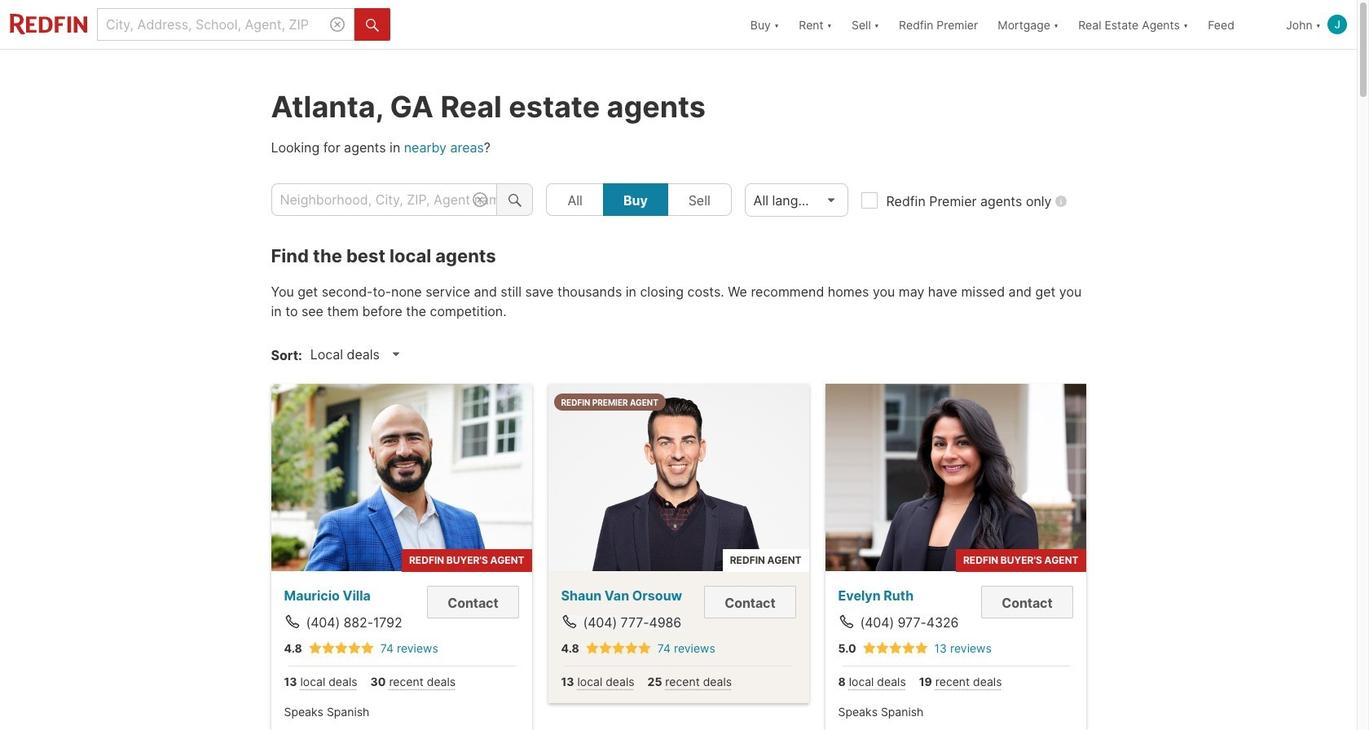 Task type: locate. For each thing, give the bounding box(es) containing it.
All radio
[[547, 183, 604, 216]]

Sell radio
[[668, 183, 732, 216]]

Neighborhood, City, ZIP, Agent name search field
[[271, 183, 498, 216]]

user photo image
[[1328, 15, 1348, 34]]

search input image
[[473, 192, 488, 207]]

1 horizontal spatial rating 4.8 out of 5 element
[[586, 642, 651, 656]]

submit search image
[[509, 194, 522, 207]]

rating 4.8 out of 5 element
[[309, 642, 374, 656], [586, 642, 651, 656]]

0 horizontal spatial rating 4.8 out of 5 element
[[309, 642, 374, 656]]

photo of shaun van orsouw image
[[548, 384, 809, 572]]

option group
[[547, 183, 732, 216]]



Task type: vqa. For each thing, say whether or not it's contained in the screenshot.
City, Address, School, Agent, Zip search field on the top
yes



Task type: describe. For each thing, give the bounding box(es) containing it.
search input image
[[330, 17, 345, 32]]

photo of evelyn ruth image
[[826, 384, 1087, 572]]

submit search image
[[366, 18, 379, 32]]

2 rating 4.8 out of 5 element from the left
[[586, 642, 651, 656]]

1 rating 4.8 out of 5 element from the left
[[309, 642, 374, 656]]

City, Address, School, Agent, ZIP search field
[[97, 8, 355, 41]]

photo of mauricio villa image
[[271, 384, 532, 572]]

Buy radio
[[603, 183, 669, 216]]

rating 5.0 out of 5 element
[[863, 642, 928, 656]]



